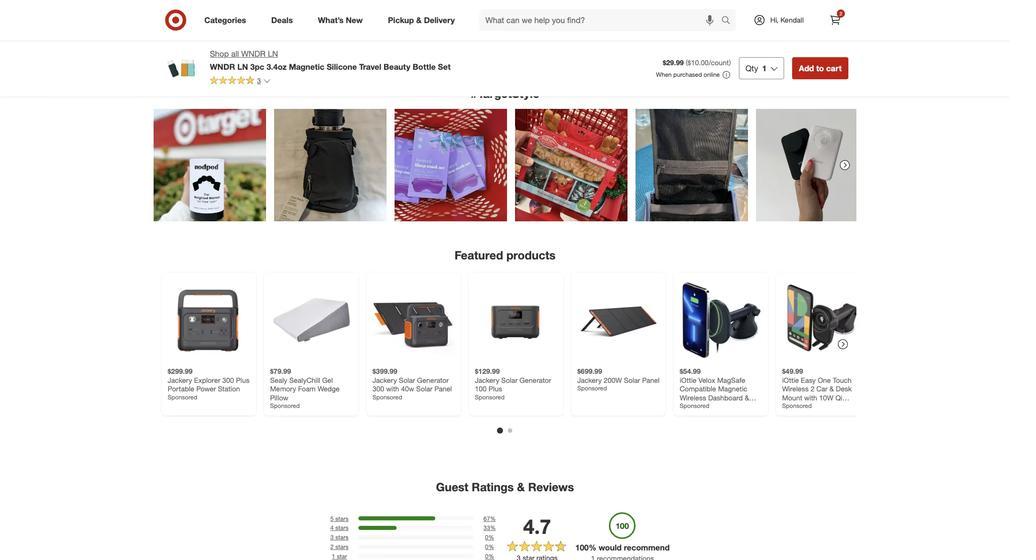 Task type: locate. For each thing, give the bounding box(es) containing it.
&
[[416, 15, 422, 25], [830, 385, 835, 393], [745, 394, 750, 402], [517, 480, 525, 494]]

products
[[507, 248, 556, 262]]

sponsored down $699.99
[[578, 385, 607, 392]]

100 down $129.99 at the bottom of the page
[[475, 385, 487, 393]]

100
[[475, 385, 487, 393], [576, 543, 589, 553]]

user image by @targetscallingme image
[[154, 109, 266, 222]]

wndr down shop at left top
[[210, 62, 235, 72]]

shop
[[210, 49, 229, 59]]

3 0 from the top
[[485, 553, 489, 561]]

1 vertical spatial 2
[[811, 385, 815, 393]]

what's
[[318, 15, 344, 25]]

with inside $399.99 jackery solar generator 300 with 40w solar panel sponsored
[[386, 385, 399, 393]]

0 horizontal spatial 100
[[475, 385, 487, 393]]

0 horizontal spatial panel
[[435, 385, 452, 393]]

dark
[[680, 420, 695, 429]]

% for 3 stars
[[489, 534, 495, 542]]

1 horizontal spatial generator
[[520, 376, 552, 385]]

0 horizontal spatial plus
[[236, 376, 250, 385]]

iottie inside $54.99 iottie velox magsafe compatible magnetic wireless dashboard & windshield mount with 7.5w wireless charging - dark blue
[[680, 376, 697, 385]]

set
[[438, 62, 451, 72]]

10w
[[820, 394, 834, 402]]

1 vertical spatial 3
[[331, 534, 334, 542]]

add to cart
[[799, 63, 842, 73]]

iottie for iottie easy one touch wireless 2 car & desk mount with 10w qi wireless charging mount - black
[[783, 376, 799, 385]]

0 horizontal spatial ln
[[238, 62, 248, 72]]

0 horizontal spatial 3
[[257, 76, 261, 85]]

$49.99 iottie easy one touch wireless 2 car & desk mount with 10w qi wireless charging mount - black
[[783, 367, 862, 420]]

1 vertical spatial 100
[[576, 543, 589, 553]]

)
[[730, 58, 731, 67]]

ln left 3pc
[[238, 62, 248, 72]]

plus
[[236, 376, 250, 385], [489, 385, 502, 393]]

1 left star
[[332, 553, 335, 561]]

$299.99 jackery explorer 300 plus portable power station sponsored
[[168, 367, 250, 401]]

jackery down "$399.99"
[[373, 376, 397, 385]]

300 down "$399.99"
[[373, 385, 384, 393]]

0 %
[[485, 534, 495, 542], [485, 544, 495, 551], [485, 553, 495, 561]]

recommend
[[624, 543, 670, 553]]

2 stars from the top
[[336, 525, 349, 532]]

wireless
[[783, 385, 809, 393], [680, 394, 707, 402], [783, 402, 809, 411], [698, 411, 725, 420]]

2
[[840, 11, 843, 17], [811, 385, 815, 393], [331, 544, 334, 551]]

1 right qty
[[763, 63, 767, 73]]

67
[[484, 515, 490, 523]]

sealy
[[270, 376, 288, 385]]

panel inside $699.99 jackery 200w solar panel sponsored
[[643, 376, 660, 385]]

stars up star
[[336, 544, 349, 551]]

2 right kendall
[[840, 11, 843, 17]]

pillow
[[270, 394, 289, 402]]

sponsored inside the "$79.99 sealy sealychill gel memory foam wedge pillow sponsored"
[[270, 402, 300, 410]]

mount inside $54.99 iottie velox magsafe compatible magnetic wireless dashboard & windshield mount with 7.5w wireless charging - dark blue
[[717, 402, 737, 411]]

0 horizontal spatial 2
[[331, 544, 334, 551]]

iottie down $54.99
[[680, 376, 697, 385]]

sponsored down '40w'
[[373, 394, 402, 401]]

plus down $129.99 at the bottom of the page
[[489, 385, 502, 393]]

with inside $54.99 iottie velox magsafe compatible magnetic wireless dashboard & windshield mount with 7.5w wireless charging - dark blue
[[739, 402, 752, 411]]

sponsored up '7.5w'
[[680, 402, 710, 410]]

1 vertical spatial 300
[[373, 385, 384, 393]]

with inside $49.99 iottie easy one touch wireless 2 car & desk mount with 10w qi wireless charging mount - black
[[805, 394, 818, 402]]

shop all wndr ln wndr ln 3pc 3.4oz magnetic silicone travel beauty bottle set
[[210, 49, 451, 72]]

wireless up blue at right bottom
[[698, 411, 725, 420]]

0 horizontal spatial with
[[386, 385, 399, 393]]

1 horizontal spatial plus
[[489, 385, 502, 393]]

% for 5 stars
[[490, 515, 496, 523]]

iottie inside $49.99 iottie easy one touch wireless 2 car & desk mount with 10w qi wireless charging mount - black
[[783, 376, 799, 385]]

2 vertical spatial 2
[[331, 544, 334, 551]]

sponsored down pillow
[[270, 402, 300, 410]]

0 horizontal spatial charging
[[727, 411, 756, 420]]

jackery inside $399.99 jackery solar generator 300 with 40w solar panel sponsored
[[373, 376, 397, 385]]

search
[[717, 16, 741, 26]]

featured products
[[455, 248, 556, 262]]

magnetic right 3.4oz
[[289, 62, 325, 72]]

$699.99 jackery 200w solar panel sponsored
[[578, 367, 660, 392]]

pickup & delivery
[[388, 15, 455, 25]]

your hassle-free holiday travel guide. image
[[470, 0, 680, 38]]

1 horizontal spatial 300
[[373, 385, 384, 393]]

1 vertical spatial panel
[[435, 385, 452, 393]]

what's new link
[[310, 9, 376, 31]]

1 0 from the top
[[485, 534, 489, 542]]

0 horizontal spatial 1
[[332, 553, 335, 561]]

4
[[331, 525, 334, 532]]

1 horizontal spatial 3
[[331, 534, 334, 542]]

& right car
[[830, 385, 835, 393]]

categories
[[204, 15, 246, 25]]

panel right 200w
[[643, 376, 660, 385]]

0 horizontal spatial generator
[[417, 376, 449, 385]]

2 horizontal spatial mount
[[842, 402, 862, 411]]

0 vertical spatial 0 %
[[485, 534, 495, 542]]

1 horizontal spatial iottie
[[783, 376, 799, 385]]

- inside $54.99 iottie velox magsafe compatible magnetic wireless dashboard & windshield mount with 7.5w wireless charging - dark blue
[[757, 411, 760, 420]]

$79.99 sealy sealychill gel memory foam wedge pillow sponsored
[[270, 367, 340, 410]]

1 horizontal spatial charging
[[811, 402, 840, 411]]

0 horizontal spatial wndr
[[210, 62, 235, 72]]

1 stars from the top
[[336, 515, 349, 523]]

wndr up 3pc
[[241, 49, 266, 59]]

4 jackery from the left
[[578, 376, 602, 385]]

stars for 2 stars
[[336, 544, 349, 551]]

2 horizontal spatial 2
[[840, 11, 843, 17]]

3 stars from the top
[[336, 534, 349, 542]]

2 horizontal spatial with
[[805, 394, 818, 402]]

(
[[686, 58, 688, 67]]

2 0 % from the top
[[485, 544, 495, 551]]

-
[[757, 411, 760, 420], [783, 411, 785, 420]]

user image by @wellnessmom123 image
[[395, 109, 507, 222]]

charging down dashboard
[[727, 411, 756, 420]]

0 horizontal spatial magnetic
[[289, 62, 325, 72]]

sealy sealychill gel memory foam wedge pillow image
[[270, 279, 353, 361]]

with for iottie velox magsafe compatible magnetic wireless dashboard & windshield mount with 7.5w wireless charging - dark blue
[[739, 402, 752, 411]]

0 vertical spatial magnetic
[[289, 62, 325, 72]]

100 left 'would'
[[576, 543, 589, 553]]

travel
[[359, 62, 382, 72]]

4 stars
[[331, 525, 349, 532]]

$399.99 jackery solar generator 300 with 40w solar panel sponsored
[[373, 367, 452, 401]]

iottie for iottie velox magsafe compatible magnetic wireless dashboard & windshield mount with 7.5w wireless charging - dark blue
[[680, 376, 697, 385]]

sponsored down portable
[[168, 394, 198, 401]]

0 vertical spatial wndr
[[241, 49, 266, 59]]

jackery 200w solar panel image
[[578, 279, 660, 361]]

deals link
[[263, 9, 306, 31]]

3 down the "4"
[[331, 534, 334, 542]]

2 0 from the top
[[485, 544, 489, 551]]

stars up 3 stars
[[336, 525, 349, 532]]

jackery for plus
[[475, 376, 500, 385]]

stars
[[336, 515, 349, 523], [336, 525, 349, 532], [336, 534, 349, 542], [336, 544, 349, 551]]

user image by @samplesgaloreohmy image
[[274, 109, 387, 222]]

mount down the qi
[[842, 402, 862, 411]]

3 link
[[210, 76, 271, 87]]

1 - from the left
[[757, 411, 760, 420]]

dashboard
[[709, 394, 743, 402]]

1
[[763, 63, 767, 73], [332, 553, 335, 561]]

gel
[[322, 376, 333, 385]]

magnetic down the magsafe
[[719, 385, 748, 393]]

generator inside $129.99 jackery solar generator 100 plus sponsored
[[520, 376, 552, 385]]

1 vertical spatial wndr
[[210, 62, 235, 72]]

& right dashboard
[[745, 394, 750, 402]]

- inside $49.99 iottie easy one touch wireless 2 car & desk mount with 10w qi wireless charging mount - black
[[783, 411, 785, 420]]

iottie down $49.99
[[783, 376, 799, 385]]

2 iottie from the left
[[783, 376, 799, 385]]

0 horizontal spatial mount
[[717, 402, 737, 411]]

1 horizontal spatial 1
[[763, 63, 767, 73]]

sponsored up black
[[783, 402, 812, 410]]

jackery explorer 300 plus portable power station image
[[168, 279, 250, 361]]

with down dashboard
[[739, 402, 752, 411]]

% for 2 stars
[[489, 544, 495, 551]]

stars up 4 stars
[[336, 515, 349, 523]]

1 vertical spatial 0 %
[[485, 544, 495, 551]]

1 horizontal spatial panel
[[643, 376, 660, 385]]

ln
[[268, 49, 278, 59], [238, 62, 248, 72]]

$129.99
[[475, 367, 500, 376]]

1 star
[[332, 553, 347, 561]]

jackery solar generator 100 plus image
[[475, 279, 558, 361]]

user image by @popsockets image
[[757, 109, 869, 222]]

0
[[485, 534, 489, 542], [485, 544, 489, 551], [485, 553, 489, 561]]

stars for 5 stars
[[336, 515, 349, 523]]

compatible
[[680, 385, 717, 393]]

jackery down the $299.99
[[168, 376, 192, 385]]

with left '40w'
[[386, 385, 399, 393]]

4 stars from the top
[[336, 544, 349, 551]]

1 horizontal spatial 2
[[811, 385, 815, 393]]

2 vertical spatial 0 %
[[485, 553, 495, 561]]

0 % for 3 stars
[[485, 534, 495, 542]]

1 iottie from the left
[[680, 376, 697, 385]]

1 vertical spatial 0
[[485, 544, 489, 551]]

jackery inside $129.99 jackery solar generator 100 plus sponsored
[[475, 376, 500, 385]]

3 down 3pc
[[257, 76, 261, 85]]

qi
[[836, 394, 843, 402]]

2 down 3 stars
[[331, 544, 334, 551]]

2 generator from the left
[[520, 376, 552, 385]]

plus up station
[[236, 376, 250, 385]]

2 inside "link"
[[840, 11, 843, 17]]

1 horizontal spatial magnetic
[[719, 385, 748, 393]]

mount up black
[[783, 394, 803, 402]]

0 horizontal spatial iottie
[[680, 376, 697, 385]]

2 - from the left
[[783, 411, 785, 420]]

1 vertical spatial 1
[[332, 553, 335, 561]]

jackery for with
[[373, 376, 397, 385]]

sponsored inside $299.99 jackery explorer 300 plus portable power station sponsored
[[168, 394, 198, 401]]

blue
[[697, 420, 711, 429]]

1 vertical spatial plus
[[489, 385, 502, 393]]

sponsored down $129.99 at the bottom of the page
[[475, 394, 505, 401]]

solar inside $699.99 jackery 200w solar panel sponsored
[[624, 376, 641, 385]]

featured
[[455, 248, 504, 262]]

stars up 2 stars
[[336, 534, 349, 542]]

1 horizontal spatial mount
[[783, 394, 803, 402]]

magnetic inside $54.99 iottie velox magsafe compatible magnetic wireless dashboard & windshield mount with 7.5w wireless charging - dark blue
[[719, 385, 748, 393]]

0 horizontal spatial -
[[757, 411, 760, 420]]

mount
[[783, 394, 803, 402], [717, 402, 737, 411], [842, 402, 862, 411]]

portable
[[168, 385, 194, 393]]

with
[[386, 385, 399, 393], [805, 394, 818, 402], [739, 402, 752, 411]]

2 jackery from the left
[[373, 376, 397, 385]]

star
[[337, 553, 347, 561]]

mount down dashboard
[[717, 402, 737, 411]]

ln up 3.4oz
[[268, 49, 278, 59]]

jackery down $699.99
[[578, 376, 602, 385]]

jackery down $129.99 at the bottom of the page
[[475, 376, 500, 385]]

charging down the 10w
[[811, 402, 840, 411]]

0 vertical spatial 1
[[763, 63, 767, 73]]

300 up station
[[222, 376, 234, 385]]

with down car
[[805, 394, 818, 402]]

qty 1
[[746, 63, 767, 73]]

3 for 3 stars
[[331, 534, 334, 542]]

$399.99
[[373, 367, 398, 376]]

jackery
[[168, 376, 192, 385], [373, 376, 397, 385], [475, 376, 500, 385], [578, 376, 602, 385]]

2 left car
[[811, 385, 815, 393]]

generator for jackery solar generator 300 with 40w solar panel
[[417, 376, 449, 385]]

1 generator from the left
[[417, 376, 449, 385]]

solar
[[399, 376, 415, 385], [502, 376, 518, 385], [624, 376, 641, 385], [417, 385, 433, 393]]

$699.99
[[578, 367, 603, 376]]

generator inside $399.99 jackery solar generator 300 with 40w solar panel sponsored
[[417, 376, 449, 385]]

0 for 1 star
[[485, 553, 489, 561]]

panel right '40w'
[[435, 385, 452, 393]]

1 horizontal spatial with
[[739, 402, 752, 411]]

2 vertical spatial 0
[[485, 553, 489, 561]]

3 for 3
[[257, 76, 261, 85]]

0 vertical spatial 100
[[475, 385, 487, 393]]

0 vertical spatial 0
[[485, 534, 489, 542]]

1 jackery from the left
[[168, 376, 192, 385]]

hi, kendall
[[771, 16, 804, 24]]

windshield
[[680, 402, 715, 411]]

jackery inside $299.99 jackery explorer 300 plus portable power station sponsored
[[168, 376, 192, 385]]

1 horizontal spatial ln
[[268, 49, 278, 59]]

0 vertical spatial panel
[[643, 376, 660, 385]]

3 jackery from the left
[[475, 376, 500, 385]]

%
[[490, 515, 496, 523], [490, 525, 496, 532], [489, 534, 495, 542], [589, 543, 597, 553], [489, 544, 495, 551], [489, 553, 495, 561]]

0 vertical spatial 2
[[840, 11, 843, 17]]

1 vertical spatial magnetic
[[719, 385, 748, 393]]

0 horizontal spatial 300
[[222, 376, 234, 385]]

0 vertical spatial plus
[[236, 376, 250, 385]]

0 vertical spatial 300
[[222, 376, 234, 385]]

1 horizontal spatial 100
[[576, 543, 589, 553]]

1 horizontal spatial -
[[783, 411, 785, 420]]

1 0 % from the top
[[485, 534, 495, 542]]

solar inside $129.99 jackery solar generator 100 plus sponsored
[[502, 376, 518, 385]]

wndr
[[241, 49, 266, 59], [210, 62, 235, 72]]

0 vertical spatial 3
[[257, 76, 261, 85]]

image of wndr ln 3pc 3.4oz magnetic silicone travel beauty bottle set image
[[162, 48, 202, 88]]

3 0 % from the top
[[485, 553, 495, 561]]

0 for 3 stars
[[485, 534, 489, 542]]

sponsored inside $399.99 jackery solar generator 300 with 40w solar panel sponsored
[[373, 394, 402, 401]]

user image by @suckerforseasonal image
[[515, 109, 628, 222]]

jackery inside $699.99 jackery 200w solar panel sponsored
[[578, 376, 602, 385]]



Task type: vqa. For each thing, say whether or not it's contained in the screenshot.
Target Help
no



Task type: describe. For each thing, give the bounding box(es) containing it.
100 inside $129.99 jackery solar generator 100 plus sponsored
[[475, 385, 487, 393]]

$299.99
[[168, 367, 193, 376]]

% for 1 star
[[489, 553, 495, 561]]

pickup
[[388, 15, 414, 25]]

iottie velox magsafe compatible magnetic wireless dashboard & windshield mount with 7.5w wireless charging - dark blue image
[[680, 279, 763, 361]]

2 inside $49.99 iottie easy one touch wireless 2 car & desk mount with 10w qi wireless charging mount - black
[[811, 385, 815, 393]]

guest
[[436, 480, 469, 494]]

plus inside $129.99 jackery solar generator 100 plus sponsored
[[489, 385, 502, 393]]

5 stars
[[331, 515, 349, 523]]

stars for 4 stars
[[336, 525, 349, 532]]

charging inside $49.99 iottie easy one touch wireless 2 car & desk mount with 10w qi wireless charging mount - black
[[811, 402, 840, 411]]

wedge
[[318, 385, 340, 393]]

0 % for 2 stars
[[485, 544, 495, 551]]

0 for 2 stars
[[485, 544, 489, 551]]

purchased
[[674, 71, 703, 78]]

3.4oz
[[267, 62, 287, 72]]

ratings
[[472, 480, 514, 494]]

categories link
[[196, 9, 259, 31]]

power
[[196, 385, 216, 393]]

$10.00
[[688, 58, 709, 67]]

all
[[231, 49, 239, 59]]

black
[[787, 411, 805, 420]]

% for 4 stars
[[490, 525, 496, 532]]

magsafe
[[718, 376, 746, 385]]

qty
[[746, 63, 759, 73]]

wireless up black
[[783, 402, 809, 411]]

4.7
[[524, 515, 552, 539]]

mount for wireless
[[783, 394, 803, 402]]

1 vertical spatial ln
[[238, 62, 248, 72]]

when purchased online
[[657, 71, 720, 78]]

$29.99 ( $10.00 /count )
[[663, 58, 731, 67]]

generator for jackery solar generator 100 plus
[[520, 376, 552, 385]]

0 vertical spatial ln
[[268, 49, 278, 59]]

40w
[[401, 385, 415, 393]]

what's new
[[318, 15, 363, 25]]

online
[[704, 71, 720, 78]]

deals
[[271, 15, 293, 25]]

1 horizontal spatial wndr
[[241, 49, 266, 59]]

wireless down the "easy"
[[783, 385, 809, 393]]

stars for 3 stars
[[336, 534, 349, 542]]

delivery
[[424, 15, 455, 25]]

& inside $54.99 iottie velox magsafe compatible magnetic wireless dashboard & windshield mount with 7.5w wireless charging - dark blue
[[745, 394, 750, 402]]

67 %
[[484, 515, 496, 523]]

cart
[[827, 63, 842, 73]]

sponsored inside $129.99 jackery solar generator 100 plus sponsored
[[475, 394, 505, 401]]

2 for 2
[[840, 11, 843, 17]]

user image by @jjoshuureviews image
[[636, 109, 749, 222]]

2 stars
[[331, 544, 349, 551]]

silicone
[[327, 62, 357, 72]]

with for iottie easy one touch wireless 2 car & desk mount with 10w qi wireless charging mount - black
[[805, 394, 818, 402]]

kendall
[[781, 16, 804, 24]]

& inside $49.99 iottie easy one touch wireless 2 car & desk mount with 10w qi wireless charging mount - black
[[830, 385, 835, 393]]

3 stars
[[331, 534, 349, 542]]

pickup & delivery link
[[380, 9, 468, 31]]

$54.99 iottie velox magsafe compatible magnetic wireless dashboard & windshield mount with 7.5w wireless charging - dark blue
[[680, 367, 760, 429]]

/count
[[709, 58, 730, 67]]

panel inside $399.99 jackery solar generator 300 with 40w solar panel sponsored
[[435, 385, 452, 393]]

bottle
[[413, 62, 436, 72]]

when
[[657, 71, 672, 78]]

$129.99 jackery solar generator 100 plus sponsored
[[475, 367, 552, 401]]

one
[[818, 376, 831, 385]]

to
[[817, 63, 825, 73]]

& right pickup
[[416, 15, 422, 25]]

33
[[484, 525, 490, 532]]

3pc
[[250, 62, 264, 72]]

What can we help you find? suggestions appear below search field
[[480, 9, 724, 31]]

reviews
[[528, 480, 574, 494]]

jackery solar generator 300 with 40w solar panel image
[[373, 279, 455, 361]]

beauty
[[384, 62, 411, 72]]

new
[[346, 15, 363, 25]]

5
[[331, 515, 334, 523]]

33 %
[[484, 525, 496, 532]]

$79.99
[[270, 367, 291, 376]]

would
[[599, 543, 622, 553]]

2 for 2 stars
[[331, 544, 334, 551]]

foam
[[298, 385, 316, 393]]

car
[[817, 385, 828, 393]]

easy
[[801, 376, 816, 385]]

100 % would recommend
[[576, 543, 670, 553]]

300 inside $299.99 jackery explorer 300 plus portable power station sponsored
[[222, 376, 234, 385]]

plus inside $299.99 jackery explorer 300 plus portable power station sponsored
[[236, 376, 250, 385]]

wireless up windshield
[[680, 394, 707, 402]]

guest ratings & reviews
[[436, 480, 574, 494]]

add to cart button
[[793, 57, 849, 79]]

$54.99
[[680, 367, 701, 376]]

mount for charging
[[717, 402, 737, 411]]

& right ratings
[[517, 480, 525, 494]]

2 link
[[825, 9, 847, 31]]

search button
[[717, 9, 741, 33]]

touch
[[833, 376, 852, 385]]

sponsored inside $699.99 jackery 200w solar panel sponsored
[[578, 385, 607, 392]]

$49.99
[[783, 367, 804, 376]]

magnetic inside shop all wndr ln wndr ln 3pc 3.4oz magnetic silicone travel beauty bottle set
[[289, 62, 325, 72]]

charging inside $54.99 iottie velox magsafe compatible magnetic wireless dashboard & windshield mount with 7.5w wireless charging - dark blue
[[727, 411, 756, 420]]

memory
[[270, 385, 296, 393]]

sealychill
[[289, 376, 320, 385]]

300 inside $399.99 jackery solar generator 300 with 40w solar panel sponsored
[[373, 385, 384, 393]]

jackery for portable
[[168, 376, 192, 385]]

7.5w
[[680, 411, 697, 420]]

station
[[218, 385, 240, 393]]

0 % for 1 star
[[485, 553, 495, 561]]

iottie easy one touch wireless 2 car & desk mount with 10w qi wireless charging mount - black image
[[783, 279, 865, 361]]

jackery for sponsored
[[578, 376, 602, 385]]

$29.99
[[663, 58, 684, 67]]

200w
[[604, 376, 622, 385]]

explorer
[[194, 376, 220, 385]]



